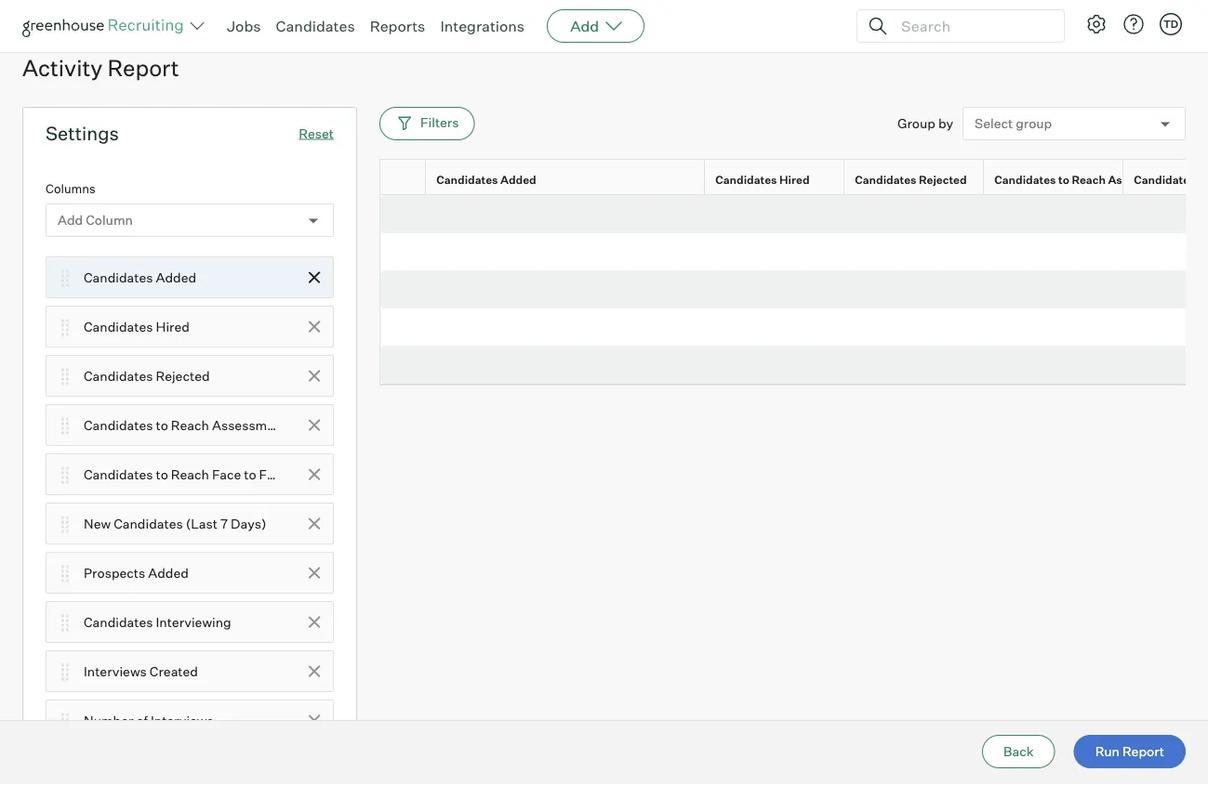 Task type: vqa. For each thing, say whether or not it's contained in the screenshot.
topmost "9"
no



Task type: locate. For each thing, give the bounding box(es) containing it.
2 face from the left
[[259, 467, 288, 483]]

group by
[[897, 115, 953, 132]]

1 horizontal spatial hired
[[779, 172, 810, 186]]

add
[[570, 17, 599, 35], [58, 212, 83, 229]]

7
[[220, 516, 228, 532]]

2 reach from the top
[[171, 467, 209, 483]]

reset
[[299, 125, 334, 142]]

number
[[84, 713, 133, 729]]

0 vertical spatial added
[[500, 172, 536, 186]]

run report button
[[1074, 736, 1186, 769]]

1 vertical spatial added
[[156, 269, 196, 286]]

1 horizontal spatial face
[[259, 467, 288, 483]]

reach up candidates to reach face to face milestone
[[171, 417, 209, 434]]

1 vertical spatial milestone
[[291, 467, 351, 483]]

candidates added down filters
[[436, 172, 536, 186]]

report
[[107, 54, 179, 82], [1122, 744, 1164, 760]]

1 horizontal spatial candidates rejected
[[855, 172, 967, 186]]

candidates rejected down the group
[[855, 172, 967, 186]]

interviews up number
[[84, 664, 147, 680]]

to for assessment
[[156, 417, 168, 434]]

days)
[[231, 516, 266, 532]]

candidates rejected
[[855, 172, 967, 186], [84, 368, 210, 384]]

report for run report
[[1122, 744, 1164, 760]]

candidates to reach assessment milestone
[[84, 417, 350, 434]]

hired
[[779, 172, 810, 186], [156, 319, 190, 335]]

1 horizontal spatial add
[[570, 17, 599, 35]]

0 vertical spatial candidates added
[[436, 172, 536, 186]]

report down greenhouse recruiting image
[[107, 54, 179, 82]]

0 horizontal spatial candidates hired
[[84, 319, 190, 335]]

by
[[938, 115, 953, 132]]

table
[[379, 159, 1208, 386]]

0 horizontal spatial rejected
[[156, 368, 210, 384]]

1 vertical spatial reach
[[171, 467, 209, 483]]

added inside column header
[[500, 172, 536, 186]]

0 vertical spatial report
[[107, 54, 179, 82]]

interviews right of
[[151, 713, 214, 729]]

rejected down by
[[919, 172, 967, 186]]

add inside popup button
[[570, 17, 599, 35]]

2 vertical spatial added
[[148, 565, 189, 581]]

0 horizontal spatial candidates rejected
[[84, 368, 210, 384]]

face
[[212, 467, 241, 483], [259, 467, 288, 483]]

reports
[[370, 17, 425, 35]]

run report
[[1095, 744, 1164, 760]]

to up new candidates (last 7 days)
[[156, 467, 168, 483]]

candidates added down column
[[84, 269, 196, 286]]

report right run
[[1122, 744, 1164, 760]]

of
[[136, 713, 148, 729]]

column header
[[379, 160, 430, 199], [984, 160, 1127, 199]]

report inside button
[[1122, 744, 1164, 760]]

interviews
[[84, 664, 147, 680], [151, 713, 214, 729]]

candidates rejected up candidates to reach assessment milestone
[[84, 368, 210, 384]]

2 column header from the left
[[984, 160, 1127, 199]]

1 reach from the top
[[171, 417, 209, 434]]

1 horizontal spatial candidates hired
[[715, 172, 810, 186]]

rejected
[[919, 172, 967, 186], [156, 368, 210, 384]]

added
[[500, 172, 536, 186], [156, 269, 196, 286], [148, 565, 189, 581]]

face up 7
[[212, 467, 241, 483]]

reach
[[171, 417, 209, 434], [171, 467, 209, 483]]

to up candidates to reach face to face milestone
[[156, 417, 168, 434]]

integrations link
[[440, 17, 525, 35]]

jobs
[[227, 17, 261, 35]]

candidates added
[[436, 172, 536, 186], [84, 269, 196, 286]]

activity report
[[22, 54, 179, 82]]

rejected up candidates to reach assessment milestone
[[156, 368, 210, 384]]

td button
[[1156, 9, 1186, 39]]

0 horizontal spatial report
[[107, 54, 179, 82]]

reset link
[[299, 125, 334, 142]]

1 horizontal spatial rejected
[[919, 172, 967, 186]]

filters
[[420, 114, 459, 130]]

candidates hired inside column header
[[715, 172, 810, 186]]

add button
[[547, 9, 645, 43]]

milestone
[[290, 417, 350, 434], [291, 467, 351, 483]]

td button
[[1160, 13, 1182, 35]]

candidates
[[276, 17, 355, 35], [436, 172, 498, 186], [715, 172, 777, 186], [855, 172, 917, 186], [84, 269, 153, 286], [84, 319, 153, 335], [84, 368, 153, 384], [84, 417, 153, 434], [84, 467, 153, 483], [114, 516, 183, 532], [84, 614, 153, 631]]

0 horizontal spatial column header
[[379, 160, 430, 199]]

candidates link
[[276, 17, 355, 35]]

reach up "(last" at the bottom left of the page
[[171, 467, 209, 483]]

settings
[[46, 122, 119, 145]]

0 vertical spatial hired
[[779, 172, 810, 186]]

0 vertical spatial candidates hired
[[715, 172, 810, 186]]

1 horizontal spatial candidates added
[[436, 172, 536, 186]]

row
[[379, 159, 1208, 199]]

1 vertical spatial rejected
[[156, 368, 210, 384]]

candidates rejected inside column header
[[855, 172, 967, 186]]

1 horizontal spatial column header
[[984, 160, 1127, 199]]

1 horizontal spatial report
[[1122, 744, 1164, 760]]

1 vertical spatial hired
[[156, 319, 190, 335]]

number of interviews
[[84, 713, 214, 729]]

0 vertical spatial rejected
[[919, 172, 967, 186]]

1 horizontal spatial interviews
[[151, 713, 214, 729]]

candidates added inside candidates added column header
[[436, 172, 536, 186]]

1 vertical spatial interviews
[[151, 713, 214, 729]]

0 vertical spatial candidates rejected
[[855, 172, 967, 186]]

run
[[1095, 744, 1120, 760]]

jobs link
[[227, 17, 261, 35]]

reports link
[[370, 17, 425, 35]]

report for activity report
[[107, 54, 179, 82]]

assessment
[[212, 417, 287, 434]]

0 horizontal spatial face
[[212, 467, 241, 483]]

face down assessment
[[259, 467, 288, 483]]

0 horizontal spatial add
[[58, 212, 83, 229]]

td
[[1163, 18, 1178, 30]]

to
[[156, 417, 168, 434], [156, 467, 168, 483], [244, 467, 256, 483]]

0 vertical spatial add
[[570, 17, 599, 35]]

0 horizontal spatial interviews
[[84, 664, 147, 680]]

configure image
[[1085, 13, 1108, 35]]

0 vertical spatial reach
[[171, 417, 209, 434]]

candidates hired
[[715, 172, 810, 186], [84, 319, 190, 335]]

column header down filter icon
[[379, 160, 430, 199]]

(last
[[186, 516, 218, 532]]

candidates added column header
[[426, 160, 709, 199]]

column header down group
[[984, 160, 1127, 199]]

1 vertical spatial add
[[58, 212, 83, 229]]

select group
[[975, 116, 1052, 132]]

activity
[[22, 54, 103, 82]]

1 vertical spatial candidates rejected
[[84, 368, 210, 384]]

1 vertical spatial report
[[1122, 744, 1164, 760]]

0 horizontal spatial candidates added
[[84, 269, 196, 286]]



Task type: describe. For each thing, give the bounding box(es) containing it.
0 vertical spatial milestone
[[290, 417, 350, 434]]

reach for assessment
[[171, 417, 209, 434]]

reach for face
[[171, 467, 209, 483]]

to down assessment
[[244, 467, 256, 483]]

0 vertical spatial interviews
[[84, 664, 147, 680]]

1 vertical spatial candidates hired
[[84, 319, 190, 335]]

1 vertical spatial candidates added
[[84, 269, 196, 286]]

candidates hired column header
[[705, 160, 848, 199]]

hired inside column header
[[779, 172, 810, 186]]

created
[[150, 664, 198, 680]]

column
[[86, 212, 133, 229]]

0 horizontal spatial hired
[[156, 319, 190, 335]]

columns
[[46, 182, 96, 196]]

new
[[84, 516, 111, 532]]

filter image
[[395, 115, 411, 130]]

prospects
[[84, 565, 145, 581]]

candidates rejected column header
[[844, 160, 988, 199]]

integrations
[[440, 17, 525, 35]]

group
[[1016, 116, 1052, 132]]

1 face from the left
[[212, 467, 241, 483]]

row containing candidates added
[[379, 159, 1208, 199]]

add for add
[[570, 17, 599, 35]]

back button
[[982, 736, 1055, 769]]

prospects added
[[84, 565, 189, 581]]

candidates to reach face to face milestone
[[84, 467, 351, 483]]

select
[[975, 116, 1013, 132]]

interviews created
[[84, 664, 198, 680]]

1 column header from the left
[[379, 160, 430, 199]]

add column
[[58, 212, 133, 229]]

to for face
[[156, 467, 168, 483]]

candidates interviewing
[[84, 614, 231, 631]]

back
[[1004, 744, 1034, 760]]

add for add column
[[58, 212, 83, 229]]

interviewing
[[156, 614, 231, 631]]

Search text field
[[896, 13, 1047, 40]]

greenhouse recruiting image
[[22, 15, 190, 37]]

new candidates (last 7 days)
[[84, 516, 266, 532]]

group
[[897, 115, 935, 132]]

rejected inside column header
[[919, 172, 967, 186]]

table containing candidates added
[[379, 159, 1208, 386]]



